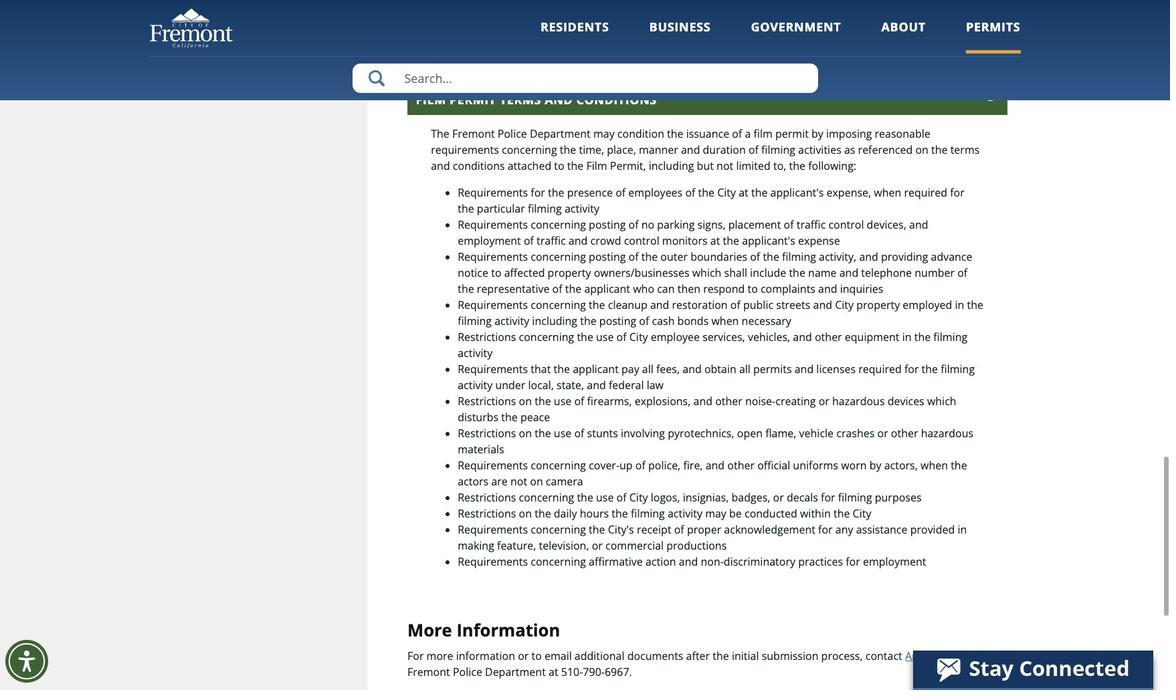 Task type: vqa. For each thing, say whether or not it's contained in the screenshot.
"activity"
yes



Task type: describe. For each thing, give the bounding box(es) containing it.
0 vertical spatial traffic
[[797, 217, 826, 232]]

place,
[[607, 143, 636, 157]]

0 vertical spatial control
[[829, 217, 864, 232]]

at down email on the left bottom of page
[[549, 665, 559, 680]]

pyrotechnics,
[[668, 426, 735, 441]]

of right up
[[636, 458, 646, 473]]

to left email on the left bottom of page
[[532, 649, 542, 664]]

concerning down presence
[[531, 217, 586, 232]]

1 vertical spatial in
[[903, 330, 912, 345]]

concerning up that
[[519, 330, 574, 345]]

are
[[492, 475, 508, 489]]

1 vertical spatial applicant
[[573, 362, 619, 377]]

insignias,
[[683, 491, 729, 505]]

concerning up the television,
[[531, 523, 586, 537]]

5 restrictions from the top
[[458, 507, 516, 521]]

cover-
[[589, 458, 620, 473]]

include
[[750, 266, 787, 280]]

city left logos,
[[630, 491, 648, 505]]

6 requirements from the top
[[458, 458, 528, 473]]

business
[[650, 19, 711, 35]]

any
[[836, 523, 854, 537]]

0 horizontal spatial control
[[624, 234, 660, 248]]

0 horizontal spatial traffic
[[537, 234, 566, 248]]

purposes
[[875, 491, 922, 505]]

city's
[[608, 523, 634, 537]]

making
[[458, 539, 494, 553]]

respond
[[704, 282, 745, 296]]

law
[[647, 378, 664, 393]]

film inside the fremont police department may condition the issuance of a film permit by imposing reasonable requirements concerning the time, place, manner and duration of filming activities as referenced on the terms and conditions attached to the film permit, including but not limited to, the following:
[[587, 159, 607, 173]]

fees,
[[657, 362, 680, 377]]

0 vertical spatial posting
[[589, 217, 626, 232]]

fremont inside at the fremont police department at 510-790-6967.
[[408, 665, 450, 680]]

concerning down camera
[[519, 491, 574, 505]]

federal
[[609, 378, 644, 393]]

non-
[[701, 555, 724, 570]]

crowd
[[591, 234, 621, 248]]

the inside at the fremont police department at 510-790-6967.
[[966, 649, 982, 664]]

name
[[809, 266, 837, 280]]

use down cleanup
[[596, 330, 614, 345]]

employed
[[903, 298, 953, 313]]

to inside the fremont police department may condition the issuance of a film permit by imposing reasonable requirements concerning the time, place, manner and duration of filming activities as referenced on the terms and conditions attached to the film permit, including but not limited to, the following:
[[554, 159, 565, 173]]

8 requirements from the top
[[458, 555, 528, 570]]

under
[[496, 378, 526, 393]]

information
[[457, 619, 560, 642]]

email
[[545, 649, 572, 664]]

at down limited
[[739, 185, 749, 200]]

of left cash at the top
[[639, 314, 649, 329]]

of up 'owners/businesses' on the top
[[629, 250, 639, 264]]

to right notice
[[491, 266, 502, 280]]

4 requirements from the top
[[458, 298, 528, 313]]

provided
[[911, 523, 955, 537]]

licenses
[[817, 362, 856, 377]]

1 vertical spatial when
[[712, 314, 739, 329]]

on down the peace on the left
[[519, 426, 532, 441]]

1 vertical spatial hazardous
[[921, 426, 974, 441]]

can
[[657, 282, 675, 296]]

0 horizontal spatial employment
[[458, 234, 521, 248]]

documents
[[628, 649, 684, 664]]

for left any
[[819, 523, 833, 537]]

city down inquiries
[[835, 298, 854, 313]]

7 requirements from the top
[[458, 523, 528, 537]]

permit
[[450, 92, 496, 108]]

on up the peace on the left
[[519, 394, 532, 409]]

and up cash at the top
[[650, 298, 670, 313]]

of right "placement"
[[784, 217, 794, 232]]

hours
[[580, 507, 609, 521]]

city up any
[[853, 507, 872, 521]]

assistance
[[856, 523, 908, 537]]

necessary
[[742, 314, 792, 329]]

fire,
[[684, 458, 703, 473]]

filming inside the fremont police department may condition the issuance of a film permit by imposing reasonable requirements concerning the time, place, manner and duration of filming activities as referenced on the terms and conditions attached to the film permit, including but not limited to, the following:
[[762, 143, 796, 157]]

practices
[[799, 555, 843, 570]]

and up but
[[681, 143, 700, 157]]

more
[[408, 619, 452, 642]]

or right creating
[[819, 394, 830, 409]]

commercial
[[606, 539, 664, 553]]

actors
[[458, 475, 489, 489]]

conditions
[[577, 92, 657, 108]]

disturbs
[[458, 410, 499, 425]]

placement
[[729, 217, 781, 232]]

creating
[[776, 394, 816, 409]]

limited
[[736, 159, 771, 173]]

police inside at the fremont police department at 510-790-6967.
[[453, 665, 482, 680]]

1 vertical spatial posting
[[589, 250, 626, 264]]

and down streets
[[793, 330, 812, 345]]

and down name
[[819, 282, 838, 296]]

2 vertical spatial in
[[958, 523, 967, 537]]

and up firearms,
[[587, 378, 606, 393]]

about
[[882, 19, 926, 35]]

explosions,
[[635, 394, 691, 409]]

police inside the fremont police department may condition the issuance of a film permit by imposing reasonable requirements concerning the time, place, manner and duration of filming activities as referenced on the terms and conditions attached to the film permit, including but not limited to, the following:
[[498, 126, 527, 141]]

for right practices
[[846, 555, 861, 570]]

other left noise-
[[716, 394, 743, 409]]

terms
[[951, 143, 980, 157]]

stunts
[[587, 426, 618, 441]]

and down activity,
[[840, 266, 859, 280]]

and up pyrotechnics,
[[694, 394, 713, 409]]

government
[[751, 19, 842, 35]]

pay
[[622, 362, 640, 377]]

submission
[[762, 649, 819, 664]]

concerning down affected
[[531, 298, 586, 313]]

other up licenses
[[815, 330, 842, 345]]

1 vertical spatial required
[[859, 362, 902, 377]]

residents link
[[541, 19, 609, 53]]

0 vertical spatial which
[[692, 266, 722, 280]]

parking
[[657, 217, 695, 232]]

of up include
[[750, 250, 760, 264]]

of down state, on the left of page
[[575, 394, 585, 409]]

process,
[[822, 649, 863, 664]]

worn
[[841, 458, 867, 473]]

for more information or to email additional documents after the initial submission process, contact amy gee
[[408, 649, 950, 664]]

for down attached
[[531, 185, 545, 200]]

by inside the fremont police department may condition the issuance of a film permit by imposing reasonable requirements concerning the time, place, manner and duration of filming activities as referenced on the terms and conditions attached to the film permit, including but not limited to, the following:
[[812, 126, 824, 141]]

of down advance
[[958, 266, 968, 280]]

of left no
[[629, 217, 639, 232]]

4 restrictions from the top
[[458, 491, 516, 505]]

decals
[[787, 491, 818, 505]]

official
[[758, 458, 791, 473]]

employee
[[651, 330, 700, 345]]

city up pay
[[630, 330, 648, 345]]

other down the devices
[[891, 426, 919, 441]]

condition
[[618, 126, 665, 141]]

concerning down the television,
[[531, 555, 586, 570]]

and right streets
[[814, 298, 833, 313]]

department inside at the fremont police department at 510-790-6967.
[[485, 665, 546, 680]]

that
[[531, 362, 551, 377]]

reasonable
[[875, 126, 931, 141]]

and right the 'terms'
[[545, 92, 573, 108]]

concerning up camera
[[531, 458, 586, 473]]

and right devices,
[[910, 217, 929, 232]]

2 vertical spatial posting
[[600, 314, 637, 329]]

uniforms
[[793, 458, 839, 473]]

crashes
[[837, 426, 875, 441]]

use up hours
[[596, 491, 614, 505]]

permits
[[966, 19, 1021, 35]]

manner
[[639, 143, 679, 157]]

1 restrictions from the top
[[458, 330, 516, 345]]

monitors
[[662, 234, 708, 248]]

outer
[[661, 250, 688, 264]]

and down the productions
[[679, 555, 698, 570]]

or up affirmative
[[592, 539, 603, 553]]

state,
[[557, 378, 584, 393]]

and down the requirements in the left top of the page
[[431, 159, 450, 173]]

boundaries
[[691, 250, 748, 264]]

referenced
[[858, 143, 913, 157]]

of right representative
[[553, 282, 563, 296]]

3 requirements from the top
[[458, 250, 528, 264]]

2 restrictions from the top
[[458, 394, 516, 409]]

for up the devices
[[905, 362, 919, 377]]

representative
[[477, 282, 550, 296]]

cleanup
[[608, 298, 648, 313]]



Task type: locate. For each thing, give the bounding box(es) containing it.
permit,
[[610, 159, 646, 173]]

government link
[[751, 19, 842, 53]]

to
[[554, 159, 565, 173], [491, 266, 502, 280], [748, 282, 758, 296], [532, 649, 542, 664]]

cash
[[652, 314, 675, 329]]

1 vertical spatial property
[[857, 298, 900, 313]]

0 vertical spatial in
[[955, 298, 965, 313]]

and right permits
[[795, 362, 814, 377]]

may up the time, at the top
[[594, 126, 615, 141]]

required up devices,
[[905, 185, 948, 200]]

including up that
[[532, 314, 578, 329]]

the fremont police department may condition the issuance of a film permit by imposing reasonable requirements concerning the time, place, manner and duration of filming activities as referenced on the terms and conditions attached to the film permit, including but not limited to, the following:
[[431, 126, 980, 173]]

fremont up the requirements in the left top of the page
[[452, 126, 495, 141]]

a
[[745, 126, 751, 141]]

restrictions up 'disturbs'
[[458, 394, 516, 409]]

posting up 'crowd'
[[589, 217, 626, 232]]

0 vertical spatial hazardous
[[833, 394, 885, 409]]

1 horizontal spatial control
[[829, 217, 864, 232]]

on inside the fremont police department may condition the issuance of a film permit by imposing reasonable requirements concerning the time, place, manner and duration of filming activities as referenced on the terms and conditions attached to the film permit, including but not limited to, the following:
[[916, 143, 929, 157]]

business link
[[650, 19, 711, 53]]

of up affected
[[524, 234, 534, 248]]

not inside requirements for the presence of employees of the city at the applicant's expense, when required for the particular filming activity requirements concerning posting of no parking signs, placement of traffic control devices, and employment of traffic and crowd control monitors at the applicant's expense requirements concerning posting of the outer boundaries of the filming activity, and providing advance notice to affected property owners/businesses which shall include the name and telephone number of the representative of the applicant who can then respond to complaints and inquiries requirements concerning the cleanup and restoration of public streets and city property employed in the filming activity including the posting of cash bonds when necessary restrictions concerning the use of city employee services, vehicles, and other equipment in the filming activity requirements that the applicant pay all fees, and obtain all permits and licenses required for the filming activity under local, state, and federal law restrictions on the use of firearms, explosions, and other noise-creating or hazardous devices which disturbs the peace restrictions on the use of stunts involving pyrotechnics, open flame, vehicle crashes or other hazardous materials requirements concerning cover-up of police, fire, and other official uniforms worn by actors, when the actors are not on camera restrictions concerning the use of city logos, insignias, badges, or decals for filming purposes restrictions on the daily hours the filming activity may be conducted within the city requirements concerning the city's receipt of proper acknowledgement for any assistance provided in making feature, television, or commercial productions requirements concerning affirmative action and non-discriminatory practices for employment
[[511, 475, 527, 489]]

traffic up the expense
[[797, 217, 826, 232]]

employment down the particular
[[458, 234, 521, 248]]

equipment
[[845, 330, 900, 345]]

expense,
[[827, 185, 872, 200]]

posting down 'crowd'
[[589, 250, 626, 264]]

after
[[686, 649, 710, 664]]

advance
[[931, 250, 973, 264]]

camera
[[546, 475, 583, 489]]

other left official at the right of the page
[[728, 458, 755, 473]]

information
[[456, 649, 515, 664]]

1 horizontal spatial police
[[498, 126, 527, 141]]

2 all from the left
[[739, 362, 751, 377]]

requirements up under
[[458, 362, 528, 377]]

the
[[667, 126, 684, 141], [560, 143, 576, 157], [932, 143, 948, 157], [567, 159, 584, 173], [789, 159, 806, 173], [548, 185, 565, 200], [698, 185, 715, 200], [752, 185, 768, 200], [458, 201, 474, 216], [723, 234, 740, 248], [642, 250, 658, 264], [763, 250, 780, 264], [789, 266, 806, 280], [458, 282, 474, 296], [565, 282, 582, 296], [589, 298, 605, 313], [967, 298, 984, 313], [580, 314, 597, 329], [577, 330, 594, 345], [915, 330, 931, 345], [554, 362, 570, 377], [922, 362, 938, 377], [535, 394, 551, 409], [501, 410, 518, 425], [535, 426, 551, 441], [951, 458, 968, 473], [577, 491, 594, 505], [535, 507, 551, 521], [612, 507, 628, 521], [834, 507, 850, 521], [589, 523, 605, 537], [713, 649, 729, 664], [966, 649, 982, 664]]

and
[[545, 92, 573, 108], [681, 143, 700, 157], [431, 159, 450, 173], [910, 217, 929, 232], [569, 234, 588, 248], [860, 250, 879, 264], [840, 266, 859, 280], [819, 282, 838, 296], [650, 298, 670, 313], [814, 298, 833, 313], [793, 330, 812, 345], [683, 362, 702, 377], [795, 362, 814, 377], [587, 378, 606, 393], [694, 394, 713, 409], [706, 458, 725, 473], [679, 555, 698, 570]]

control down no
[[624, 234, 660, 248]]

0 vertical spatial including
[[649, 159, 694, 173]]

notice
[[458, 266, 489, 280]]

1 vertical spatial film
[[587, 159, 607, 173]]

use left stunts
[[554, 426, 572, 441]]

police down the 'terms'
[[498, 126, 527, 141]]

including down manner
[[649, 159, 694, 173]]

owners/businesses
[[594, 266, 690, 280]]

in
[[955, 298, 965, 313], [903, 330, 912, 345], [958, 523, 967, 537]]

shall
[[725, 266, 748, 280]]

for up within
[[821, 491, 836, 505]]

of left a
[[732, 126, 742, 141]]

of down respond
[[731, 298, 741, 313]]

not
[[717, 159, 734, 173], [511, 475, 527, 489]]

0 horizontal spatial may
[[594, 126, 615, 141]]

conducted
[[745, 507, 798, 521]]

1 vertical spatial not
[[511, 475, 527, 489]]

at right gee
[[953, 649, 963, 664]]

hazardous up crashes
[[833, 394, 885, 409]]

on left camera
[[530, 475, 543, 489]]

0 horizontal spatial property
[[548, 266, 591, 280]]

1 horizontal spatial required
[[905, 185, 948, 200]]

0 horizontal spatial required
[[859, 362, 902, 377]]

1 vertical spatial department
[[485, 665, 546, 680]]

as
[[845, 143, 856, 157]]

about link
[[882, 19, 926, 53]]

use down state, on the left of page
[[554, 394, 572, 409]]

1 horizontal spatial property
[[857, 298, 900, 313]]

activity,
[[819, 250, 857, 264]]

department
[[530, 126, 591, 141], [485, 665, 546, 680]]

0 horizontal spatial when
[[712, 314, 739, 329]]

action
[[646, 555, 676, 570]]

including inside the fremont police department may condition the issuance of a film permit by imposing reasonable requirements concerning the time, place, manner and duration of filming activities as referenced on the terms and conditions attached to the film permit, including but not limited to, the following:
[[649, 159, 694, 173]]

property down inquiries
[[857, 298, 900, 313]]

imposing
[[827, 126, 872, 141]]

1 vertical spatial by
[[870, 458, 882, 473]]

film down the time, at the top
[[587, 159, 607, 173]]

may inside the fremont police department may condition the issuance of a film permit by imposing reasonable requirements concerning the time, place, manner and duration of filming activities as referenced on the terms and conditions attached to the film permit, including but not limited to, the following:
[[594, 126, 615, 141]]

fremont down more
[[408, 665, 450, 680]]

of down permit,
[[616, 185, 626, 200]]

1 horizontal spatial all
[[739, 362, 751, 377]]

within
[[800, 507, 831, 521]]

0 vertical spatial may
[[594, 126, 615, 141]]

not inside the fremont police department may condition the issuance of a film permit by imposing reasonable requirements concerning the time, place, manner and duration of filming activities as referenced on the terms and conditions attached to the film permit, including but not limited to, the following:
[[717, 159, 734, 173]]

attached
[[508, 159, 552, 173]]

0 horizontal spatial not
[[511, 475, 527, 489]]

all right obtain
[[739, 362, 751, 377]]

department up the time, at the top
[[530, 126, 591, 141]]

at down signs,
[[711, 234, 720, 248]]

0 vertical spatial employment
[[458, 234, 521, 248]]

requirements down representative
[[458, 298, 528, 313]]

fremont
[[452, 126, 495, 141], [408, 665, 450, 680]]

0 horizontal spatial police
[[453, 665, 482, 680]]

1 horizontal spatial employment
[[863, 555, 927, 570]]

then
[[678, 282, 701, 296]]

requirements up the particular
[[458, 185, 528, 200]]

control up the expense
[[829, 217, 864, 232]]

permits
[[754, 362, 792, 377]]

acknowledgement
[[724, 523, 816, 537]]

when up the services,
[[712, 314, 739, 329]]

1 horizontal spatial fremont
[[452, 126, 495, 141]]

may down insignias,
[[706, 507, 727, 521]]

0 horizontal spatial fremont
[[408, 665, 450, 680]]

not down duration
[[717, 159, 734, 173]]

by right 'worn'
[[870, 458, 882, 473]]

and left 'crowd'
[[569, 234, 588, 248]]

terms
[[500, 92, 541, 108]]

police
[[498, 126, 527, 141], [453, 665, 482, 680]]

to,
[[774, 159, 787, 173]]

of up limited
[[749, 143, 759, 157]]

fremont inside the fremont police department may condition the issuance of a film permit by imposing reasonable requirements concerning the time, place, manner and duration of filming activities as referenced on the terms and conditions attached to the film permit, including but not limited to, the following:
[[452, 126, 495, 141]]

1 vertical spatial control
[[624, 234, 660, 248]]

flame,
[[766, 426, 797, 441]]

1 horizontal spatial which
[[928, 394, 957, 409]]

0 vertical spatial department
[[530, 126, 591, 141]]

1 vertical spatial employment
[[863, 555, 927, 570]]

concerning inside the fremont police department may condition the issuance of a film permit by imposing reasonable requirements concerning the time, place, manner and duration of filming activities as referenced on the terms and conditions attached to the film permit, including but not limited to, the following:
[[502, 143, 557, 157]]

firearms,
[[587, 394, 632, 409]]

including inside requirements for the presence of employees of the city at the applicant's expense, when required for the particular filming activity requirements concerning posting of no parking signs, placement of traffic control devices, and employment of traffic and crowd control monitors at the applicant's expense requirements concerning posting of the outer boundaries of the filming activity, and providing advance notice to affected property owners/businesses which shall include the name and telephone number of the representative of the applicant who can then respond to complaints and inquiries requirements concerning the cleanup and restoration of public streets and city property employed in the filming activity including the posting of cash bonds when necessary restrictions concerning the use of city employee services, vehicles, and other equipment in the filming activity requirements that the applicant pay all fees, and obtain all permits and licenses required for the filming activity under local, state, and federal law restrictions on the use of firearms, explosions, and other noise-creating or hazardous devices which disturbs the peace restrictions on the use of stunts involving pyrotechnics, open flame, vehicle crashes or other hazardous materials requirements concerning cover-up of police, fire, and other official uniforms worn by actors, when the actors are not on camera restrictions concerning the use of city logos, insignias, badges, or decals for filming purposes restrictions on the daily hours the filming activity may be conducted within the city requirements concerning the city's receipt of proper acknowledgement for any assistance provided in making feature, television, or commercial productions requirements concerning affirmative action and non-discriminatory practices for employment
[[532, 314, 578, 329]]

1 vertical spatial applicant's
[[742, 234, 796, 248]]

applicant's down "placement"
[[742, 234, 796, 248]]

film up the the
[[416, 92, 446, 108]]

requirements up making
[[458, 523, 528, 537]]

1 horizontal spatial film
[[587, 159, 607, 173]]

0 horizontal spatial by
[[812, 126, 824, 141]]

of right employees
[[686, 185, 696, 200]]

0 vertical spatial required
[[905, 185, 948, 200]]

to up public
[[748, 282, 758, 296]]

of down cleanup
[[617, 330, 627, 345]]

department inside the fremont police department may condition the issuance of a film permit by imposing reasonable requirements concerning the time, place, manner and duration of filming activities as referenced on the terms and conditions attached to the film permit, including but not limited to, the following:
[[530, 126, 591, 141]]

1 horizontal spatial by
[[870, 458, 882, 473]]

restrictions down the are
[[458, 491, 516, 505]]

permits link
[[966, 19, 1021, 53]]

1 vertical spatial fremont
[[408, 665, 450, 680]]

conditions
[[453, 159, 505, 173]]

in right provided
[[958, 523, 967, 537]]

providing
[[881, 250, 929, 264]]

0 horizontal spatial all
[[642, 362, 654, 377]]

productions
[[667, 539, 727, 553]]

1 horizontal spatial may
[[706, 507, 727, 521]]

property right affected
[[548, 266, 591, 280]]

0 vertical spatial film
[[416, 92, 446, 108]]

hazardous down the devices
[[921, 426, 974, 441]]

or down information
[[518, 649, 529, 664]]

1 all from the left
[[642, 362, 654, 377]]

0 vertical spatial fremont
[[452, 126, 495, 141]]

0 vertical spatial police
[[498, 126, 527, 141]]

city up signs,
[[718, 185, 736, 200]]

1 horizontal spatial hazardous
[[921, 426, 974, 441]]

open
[[737, 426, 763, 441]]

1 vertical spatial including
[[532, 314, 578, 329]]

activity
[[565, 201, 600, 216], [495, 314, 530, 329], [458, 346, 493, 361], [458, 378, 493, 393], [668, 507, 703, 521]]

all right pay
[[642, 362, 654, 377]]

stay connected image
[[914, 651, 1153, 689]]

1 horizontal spatial traffic
[[797, 217, 826, 232]]

film permit terms and conditions tab list
[[408, 0, 1008, 593]]

and right fire, on the right bottom of the page
[[706, 458, 725, 473]]

department down information
[[485, 665, 546, 680]]

expense
[[798, 234, 840, 248]]

be
[[730, 507, 742, 521]]

0 horizontal spatial hazardous
[[833, 394, 885, 409]]

1 vertical spatial police
[[453, 665, 482, 680]]

contact
[[866, 649, 903, 664]]

2 requirements from the top
[[458, 217, 528, 232]]

by up activities
[[812, 126, 824, 141]]

local,
[[528, 378, 554, 393]]

the
[[431, 126, 450, 141]]

concerning
[[502, 143, 557, 157], [531, 217, 586, 232], [531, 250, 586, 264], [531, 298, 586, 313], [519, 330, 574, 345], [531, 458, 586, 473], [519, 491, 574, 505], [531, 523, 586, 537], [531, 555, 586, 570]]

bonds
[[678, 314, 709, 329]]

affirmative
[[589, 555, 643, 570]]

amy
[[906, 649, 928, 664]]

1 horizontal spatial when
[[874, 185, 902, 200]]

vehicle
[[799, 426, 834, 441]]

1 requirements from the top
[[458, 185, 528, 200]]

0 horizontal spatial including
[[532, 314, 578, 329]]

applicant up state, on the left of page
[[573, 362, 619, 377]]

0 vertical spatial applicant
[[585, 282, 630, 296]]

police down information
[[453, 665, 482, 680]]

1 horizontal spatial not
[[717, 159, 734, 173]]

2 vertical spatial when
[[921, 458, 948, 473]]

streets
[[777, 298, 811, 313]]

following:
[[809, 159, 857, 173]]

public
[[744, 298, 774, 313]]

restrictions up under
[[458, 330, 516, 345]]

or up 'conducted'
[[773, 491, 784, 505]]

and right the fees,
[[683, 362, 702, 377]]

amy gee link
[[906, 649, 950, 664]]

0 vertical spatial by
[[812, 126, 824, 141]]

of up the productions
[[674, 523, 685, 537]]

requirements up notice
[[458, 250, 528, 264]]

complaints
[[761, 282, 816, 296]]

film
[[416, 92, 446, 108], [587, 159, 607, 173]]

1 vertical spatial traffic
[[537, 234, 566, 248]]

0 horizontal spatial which
[[692, 266, 722, 280]]

applicant up cleanup
[[585, 282, 630, 296]]

Search text field
[[352, 64, 818, 93]]

up
[[620, 458, 633, 473]]

receipt
[[637, 523, 672, 537]]

0 horizontal spatial film
[[416, 92, 446, 108]]

or right crashes
[[878, 426, 889, 441]]

other
[[815, 330, 842, 345], [716, 394, 743, 409], [891, 426, 919, 441], [728, 458, 755, 473]]

1 vertical spatial may
[[706, 507, 727, 521]]

more information
[[408, 619, 560, 642]]

inquiries
[[840, 282, 884, 296]]

restrictions
[[458, 330, 516, 345], [458, 394, 516, 409], [458, 426, 516, 441], [458, 491, 516, 505], [458, 507, 516, 521]]

0 vertical spatial property
[[548, 266, 591, 280]]

concerning up affected
[[531, 250, 586, 264]]

by inside requirements for the presence of employees of the city at the applicant's expense, when required for the particular filming activity requirements concerning posting of no parking signs, placement of traffic control devices, and employment of traffic and crowd control monitors at the applicant's expense requirements concerning posting of the outer boundaries of the filming activity, and providing advance notice to affected property owners/businesses which shall include the name and telephone number of the representative of the applicant who can then respond to complaints and inquiries requirements concerning the cleanup and restoration of public streets and city property employed in the filming activity including the posting of cash bonds when necessary restrictions concerning the use of city employee services, vehicles, and other equipment in the filming activity requirements that the applicant pay all fees, and obtain all permits and licenses required for the filming activity under local, state, and federal law restrictions on the use of firearms, explosions, and other noise-creating or hazardous devices which disturbs the peace restrictions on the use of stunts involving pyrotechnics, open flame, vehicle crashes or other hazardous materials requirements concerning cover-up of police, fire, and other official uniforms worn by actors, when the actors are not on camera restrictions concerning the use of city logos, insignias, badges, or decals for filming purposes restrictions on the daily hours the filming activity may be conducted within the city requirements concerning the city's receipt of proper acknowledgement for any assistance provided in making feature, television, or commercial productions requirements concerning affirmative action and non-discriminatory practices for employment
[[870, 458, 882, 473]]

by
[[812, 126, 824, 141], [870, 458, 882, 473]]

for down terms
[[950, 185, 965, 200]]

requirements
[[431, 143, 499, 157]]

required down equipment
[[859, 362, 902, 377]]

of left stunts
[[575, 426, 585, 441]]

which down the boundaries
[[692, 266, 722, 280]]

requirements for the presence of employees of the city at the applicant's expense, when required for the particular filming activity requirements concerning posting of no parking signs, placement of traffic control devices, and employment of traffic and crowd control monitors at the applicant's expense requirements concerning posting of the outer boundaries of the filming activity, and providing advance notice to affected property owners/businesses which shall include the name and telephone number of the representative of the applicant who can then respond to complaints and inquiries requirements concerning the cleanup and restoration of public streets and city property employed in the filming activity including the posting of cash bonds when necessary restrictions concerning the use of city employee services, vehicles, and other equipment in the filming activity requirements that the applicant pay all fees, and obtain all permits and licenses required for the filming activity under local, state, and federal law restrictions on the use of firearms, explosions, and other noise-creating or hazardous devices which disturbs the peace restrictions on the use of stunts involving pyrotechnics, open flame, vehicle crashes or other hazardous materials requirements concerning cover-up of police, fire, and other official uniforms worn by actors, when the actors are not on camera restrictions concerning the use of city logos, insignias, badges, or decals for filming purposes restrictions on the daily hours the filming activity may be conducted within the city requirements concerning the city's receipt of proper acknowledgement for any assistance provided in making feature, television, or commercial productions requirements concerning affirmative action and non-discriminatory practices for employment
[[458, 185, 984, 570]]

0 vertical spatial applicant's
[[771, 185, 824, 200]]

actors,
[[885, 458, 918, 473]]

1 horizontal spatial including
[[649, 159, 694, 173]]

of up city's
[[617, 491, 627, 505]]

may inside requirements for the presence of employees of the city at the applicant's expense, when required for the particular filming activity requirements concerning posting of no parking signs, placement of traffic control devices, and employment of traffic and crowd control monitors at the applicant's expense requirements concerning posting of the outer boundaries of the filming activity, and providing advance notice to affected property owners/businesses which shall include the name and telephone number of the representative of the applicant who can then respond to complaints and inquiries requirements concerning the cleanup and restoration of public streets and city property employed in the filming activity including the posting of cash bonds when necessary restrictions concerning the use of city employee services, vehicles, and other equipment in the filming activity requirements that the applicant pay all fees, and obtain all permits and licenses required for the filming activity under local, state, and federal law restrictions on the use of firearms, explosions, and other noise-creating or hazardous devices which disturbs the peace restrictions on the use of stunts involving pyrotechnics, open flame, vehicle crashes or other hazardous materials requirements concerning cover-up of police, fire, and other official uniforms worn by actors, when the actors are not on camera restrictions concerning the use of city logos, insignias, badges, or decals for filming purposes restrictions on the daily hours the filming activity may be conducted within the city requirements concerning the city's receipt of proper acknowledgement for any assistance provided in making feature, television, or commercial productions requirements concerning affirmative action and non-discriminatory practices for employment
[[706, 507, 727, 521]]

on up the feature,
[[519, 507, 532, 521]]

5 requirements from the top
[[458, 362, 528, 377]]

1 vertical spatial which
[[928, 394, 957, 409]]

and up the telephone at the top right of the page
[[860, 250, 879, 264]]

0 vertical spatial when
[[874, 185, 902, 200]]

which
[[692, 266, 722, 280], [928, 394, 957, 409]]

use
[[596, 330, 614, 345], [554, 394, 572, 409], [554, 426, 572, 441], [596, 491, 614, 505]]

television,
[[539, 539, 589, 553]]

3 restrictions from the top
[[458, 426, 516, 441]]

790-
[[583, 665, 605, 680]]

2 horizontal spatial when
[[921, 458, 948, 473]]

0 vertical spatial not
[[717, 159, 734, 173]]

affected
[[504, 266, 545, 280]]



